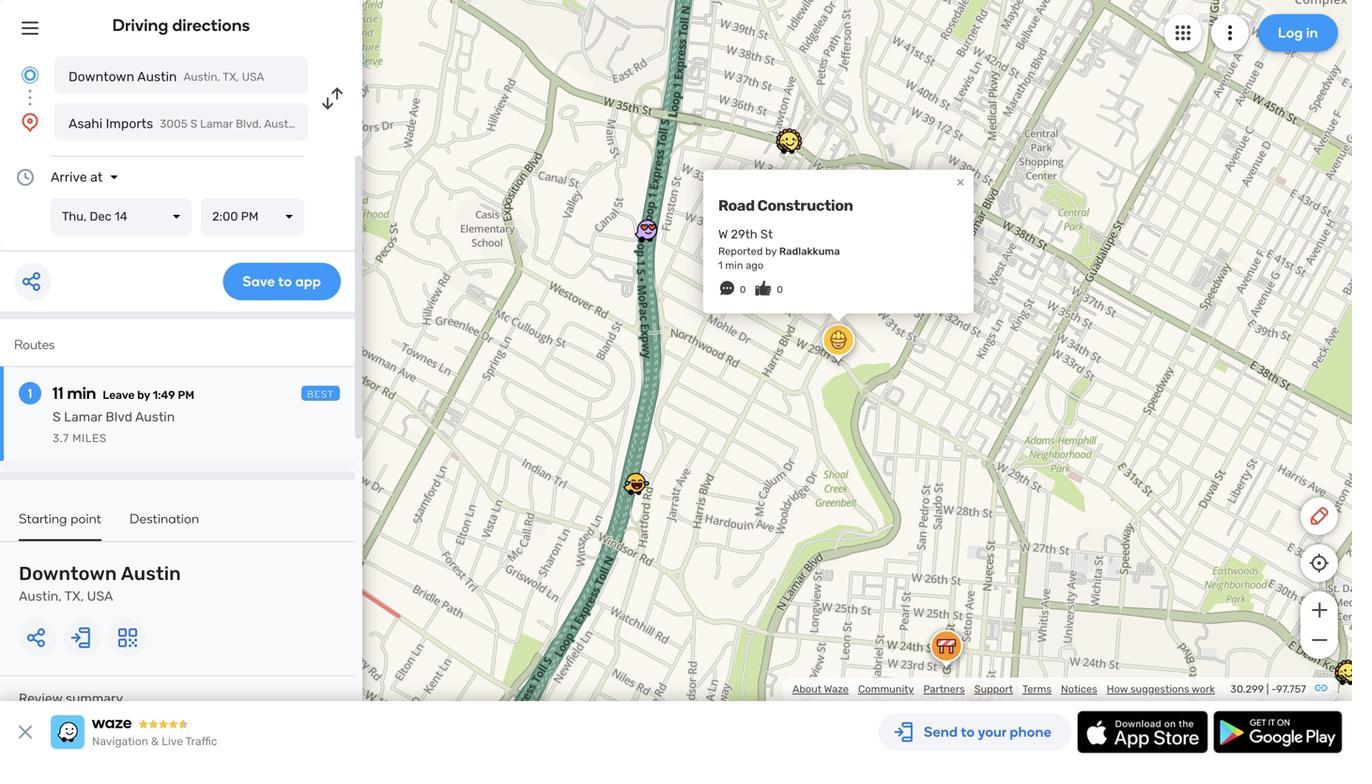 Task type: describe. For each thing, give the bounding box(es) containing it.
austin inside s lamar blvd austin 3.7 miles
[[135, 410, 175, 425]]

review
[[19, 691, 62, 707]]

by inside w 29th st reported by radlakkuma 1 min ago
[[766, 245, 777, 258]]

0 horizontal spatial min
[[67, 383, 96, 404]]

construction
[[758, 197, 854, 214]]

min inside w 29th st reported by radlakkuma 1 min ago
[[726, 259, 744, 272]]

location image
[[19, 111, 41, 133]]

support link
[[975, 684, 1014, 696]]

w
[[719, 227, 728, 242]]

zoom out image
[[1308, 629, 1332, 652]]

about waze community partners support terms notices how suggestions work
[[793, 684, 1216, 696]]

lamar inside 'asahi imports 3005 s lamar blvd, austin, texas, united states'
[[200, 117, 233, 131]]

clock image
[[14, 166, 37, 189]]

radlakkuma
[[780, 245, 841, 258]]

ago
[[746, 259, 764, 272]]

3005
[[160, 117, 188, 131]]

29th
[[731, 227, 758, 242]]

leave
[[103, 389, 135, 402]]

support
[[975, 684, 1014, 696]]

dec
[[90, 210, 112, 224]]

0 vertical spatial tx,
[[223, 70, 239, 84]]

terms
[[1023, 684, 1052, 696]]

0 horizontal spatial 1
[[28, 386, 32, 402]]

live
[[162, 736, 183, 749]]

× link
[[953, 173, 970, 190]]

zoom in image
[[1308, 599, 1332, 622]]

starting point
[[19, 511, 102, 527]]

arrive at
[[51, 170, 103, 185]]

miles
[[72, 432, 107, 445]]

0 vertical spatial usa
[[242, 70, 264, 84]]

|
[[1267, 684, 1270, 696]]

30.299 | -97.757
[[1231, 684, 1307, 696]]

waze
[[825, 684, 849, 696]]

work
[[1192, 684, 1216, 696]]

starting point button
[[19, 511, 102, 542]]

community link
[[859, 684, 915, 696]]

summary
[[66, 691, 123, 707]]

s inside 'asahi imports 3005 s lamar blvd, austin, texas, united states'
[[190, 117, 197, 131]]

blvd,
[[236, 117, 262, 131]]

2 0 from the left
[[777, 284, 783, 295]]

2:00 pm list box
[[201, 198, 304, 236]]

routes
[[14, 337, 55, 353]]

1 0 from the left
[[740, 284, 746, 295]]

arrive
[[51, 170, 87, 185]]

reported
[[719, 245, 763, 258]]

s lamar blvd austin 3.7 miles
[[53, 410, 175, 445]]

pm inside list box
[[241, 210, 259, 224]]

destination
[[130, 511, 199, 527]]

road construction
[[719, 197, 854, 214]]

3.7
[[53, 432, 69, 445]]

how suggestions work link
[[1107, 684, 1216, 696]]

states
[[376, 117, 410, 131]]

thu, dec 14
[[62, 210, 127, 224]]

1 vertical spatial downtown austin austin, tx, usa
[[19, 563, 181, 605]]

x image
[[14, 722, 37, 744]]

2:00 pm
[[212, 210, 259, 224]]

directions
[[172, 15, 250, 35]]

1 vertical spatial usa
[[87, 589, 113, 605]]



Task type: vqa. For each thing, say whether or not it's contained in the screenshot.
Lamar
yes



Task type: locate. For each thing, give the bounding box(es) containing it.
×
[[957, 173, 965, 190]]

downtown down the starting point button at left
[[19, 563, 117, 585]]

pm right the 2:00
[[241, 210, 259, 224]]

blvd
[[106, 410, 132, 425]]

0 vertical spatial austin
[[137, 69, 177, 85]]

starting
[[19, 511, 67, 527]]

suggestions
[[1131, 684, 1190, 696]]

driving directions
[[112, 15, 250, 35]]

downtown austin austin, tx, usa
[[69, 69, 264, 85], [19, 563, 181, 605]]

pm
[[241, 210, 259, 224], [178, 389, 194, 402]]

review summary
[[19, 691, 123, 707]]

about waze link
[[793, 684, 849, 696]]

30.299
[[1231, 684, 1265, 696]]

navigation & live traffic
[[92, 736, 217, 749]]

current location image
[[19, 64, 41, 86]]

1 horizontal spatial 1
[[719, 259, 723, 272]]

0 vertical spatial min
[[726, 259, 744, 272]]

1
[[719, 259, 723, 272], [28, 386, 32, 402]]

1 horizontal spatial tx,
[[223, 70, 239, 84]]

min
[[726, 259, 744, 272], [67, 383, 96, 404]]

0 horizontal spatial usa
[[87, 589, 113, 605]]

austin down destination button
[[121, 563, 181, 585]]

notices link
[[1062, 684, 1098, 696]]

austin, down directions
[[184, 70, 220, 84]]

s right 3005
[[190, 117, 197, 131]]

0 horizontal spatial 0
[[740, 284, 746, 295]]

how
[[1107, 684, 1129, 696]]

1 horizontal spatial 0
[[777, 284, 783, 295]]

1 vertical spatial austin
[[135, 410, 175, 425]]

1 vertical spatial 1
[[28, 386, 32, 402]]

&
[[151, 736, 159, 749]]

0 vertical spatial 1
[[719, 259, 723, 272]]

0 down w 29th st reported by radlakkuma 1 min ago
[[777, 284, 783, 295]]

1 left the 11
[[28, 386, 32, 402]]

downtown
[[69, 69, 134, 85], [19, 563, 117, 585]]

texas,
[[303, 117, 336, 131]]

0 vertical spatial downtown
[[69, 69, 134, 85]]

s inside s lamar blvd austin 3.7 miles
[[53, 410, 61, 425]]

1 horizontal spatial s
[[190, 117, 197, 131]]

11
[[53, 383, 64, 404]]

thu, dec 14 list box
[[51, 198, 192, 236]]

st
[[761, 227, 773, 242]]

1 vertical spatial pm
[[178, 389, 194, 402]]

austin, down the starting point button at left
[[19, 589, 62, 605]]

1 vertical spatial downtown
[[19, 563, 117, 585]]

austin, right the blvd,
[[264, 117, 301, 131]]

by down st
[[766, 245, 777, 258]]

by left 1:49
[[137, 389, 150, 402]]

austin, inside 'asahi imports 3005 s lamar blvd, austin, texas, united states'
[[264, 117, 301, 131]]

partners link
[[924, 684, 965, 696]]

0 vertical spatial s
[[190, 117, 197, 131]]

united
[[339, 117, 373, 131]]

austin up 3005
[[137, 69, 177, 85]]

traffic
[[186, 736, 217, 749]]

0 horizontal spatial pm
[[178, 389, 194, 402]]

2:00
[[212, 210, 238, 224]]

about
[[793, 684, 822, 696]]

road
[[719, 197, 755, 214]]

0 vertical spatial lamar
[[200, 117, 233, 131]]

0 down "ago"
[[740, 284, 746, 295]]

2 vertical spatial austin,
[[19, 589, 62, 605]]

thu,
[[62, 210, 87, 224]]

driving
[[112, 15, 169, 35]]

1 horizontal spatial austin,
[[184, 70, 220, 84]]

austin down 1:49
[[135, 410, 175, 425]]

downtown austin austin, tx, usa up 3005
[[69, 69, 264, 85]]

1 vertical spatial tx,
[[65, 589, 84, 605]]

1 horizontal spatial usa
[[242, 70, 264, 84]]

1 vertical spatial by
[[137, 389, 150, 402]]

1 inside w 29th st reported by radlakkuma 1 min ago
[[719, 259, 723, 272]]

1 vertical spatial s
[[53, 410, 61, 425]]

s up 3.7
[[53, 410, 61, 425]]

1 vertical spatial min
[[67, 383, 96, 404]]

2 vertical spatial austin
[[121, 563, 181, 585]]

austin
[[137, 69, 177, 85], [135, 410, 175, 425], [121, 563, 181, 585]]

pencil image
[[1309, 505, 1331, 528]]

by
[[766, 245, 777, 258], [137, 389, 150, 402]]

destination button
[[130, 511, 199, 540]]

navigation
[[92, 736, 148, 749]]

austin inside downtown austin austin, tx, usa
[[121, 563, 181, 585]]

asahi imports 3005 s lamar blvd, austin, texas, united states
[[69, 116, 410, 132]]

0 horizontal spatial tx,
[[65, 589, 84, 605]]

notices
[[1062, 684, 1098, 696]]

1 horizontal spatial min
[[726, 259, 744, 272]]

0 vertical spatial austin,
[[184, 70, 220, 84]]

lamar up 'miles'
[[64, 410, 102, 425]]

asahi
[[69, 116, 103, 132]]

1:49
[[153, 389, 175, 402]]

lamar
[[200, 117, 233, 131], [64, 410, 102, 425]]

0 vertical spatial pm
[[241, 210, 259, 224]]

11 min leave by 1:49 pm
[[53, 383, 194, 404]]

downtown inside downtown austin austin, tx, usa
[[19, 563, 117, 585]]

1 horizontal spatial lamar
[[200, 117, 233, 131]]

usa down point at the left of the page
[[87, 589, 113, 605]]

point
[[71, 511, 102, 527]]

downtown austin austin, tx, usa down point at the left of the page
[[19, 563, 181, 605]]

2 horizontal spatial austin,
[[264, 117, 301, 131]]

97.757
[[1277, 684, 1307, 696]]

austin,
[[184, 70, 220, 84], [264, 117, 301, 131], [19, 589, 62, 605]]

partners
[[924, 684, 965, 696]]

imports
[[106, 116, 153, 132]]

0 horizontal spatial lamar
[[64, 410, 102, 425]]

min right the 11
[[67, 383, 96, 404]]

1 down reported
[[719, 259, 723, 272]]

tx, down the starting point button at left
[[65, 589, 84, 605]]

0 horizontal spatial by
[[137, 389, 150, 402]]

at
[[90, 170, 103, 185]]

by inside 11 min leave by 1:49 pm
[[137, 389, 150, 402]]

14
[[115, 210, 127, 224]]

s
[[190, 117, 197, 131], [53, 410, 61, 425]]

community
[[859, 684, 915, 696]]

1 horizontal spatial by
[[766, 245, 777, 258]]

0 horizontal spatial s
[[53, 410, 61, 425]]

lamar inside s lamar blvd austin 3.7 miles
[[64, 410, 102, 425]]

downtown up asahi
[[69, 69, 134, 85]]

0 vertical spatial downtown austin austin, tx, usa
[[69, 69, 264, 85]]

1 vertical spatial austin,
[[264, 117, 301, 131]]

1 vertical spatial lamar
[[64, 410, 102, 425]]

pm right 1:49
[[178, 389, 194, 402]]

link image
[[1314, 681, 1329, 696]]

-
[[1272, 684, 1277, 696]]

1 horizontal spatial pm
[[241, 210, 259, 224]]

tx, up 'asahi imports 3005 s lamar blvd, austin, texas, united states'
[[223, 70, 239, 84]]

w 29th st reported by radlakkuma 1 min ago
[[719, 227, 841, 272]]

0 vertical spatial by
[[766, 245, 777, 258]]

terms link
[[1023, 684, 1052, 696]]

best
[[307, 389, 334, 400]]

tx,
[[223, 70, 239, 84], [65, 589, 84, 605]]

usa up the blvd,
[[242, 70, 264, 84]]

usa
[[242, 70, 264, 84], [87, 589, 113, 605]]

0
[[740, 284, 746, 295], [777, 284, 783, 295]]

min down reported
[[726, 259, 744, 272]]

pm inside 11 min leave by 1:49 pm
[[178, 389, 194, 402]]

lamar left the blvd,
[[200, 117, 233, 131]]

0 horizontal spatial austin,
[[19, 589, 62, 605]]



